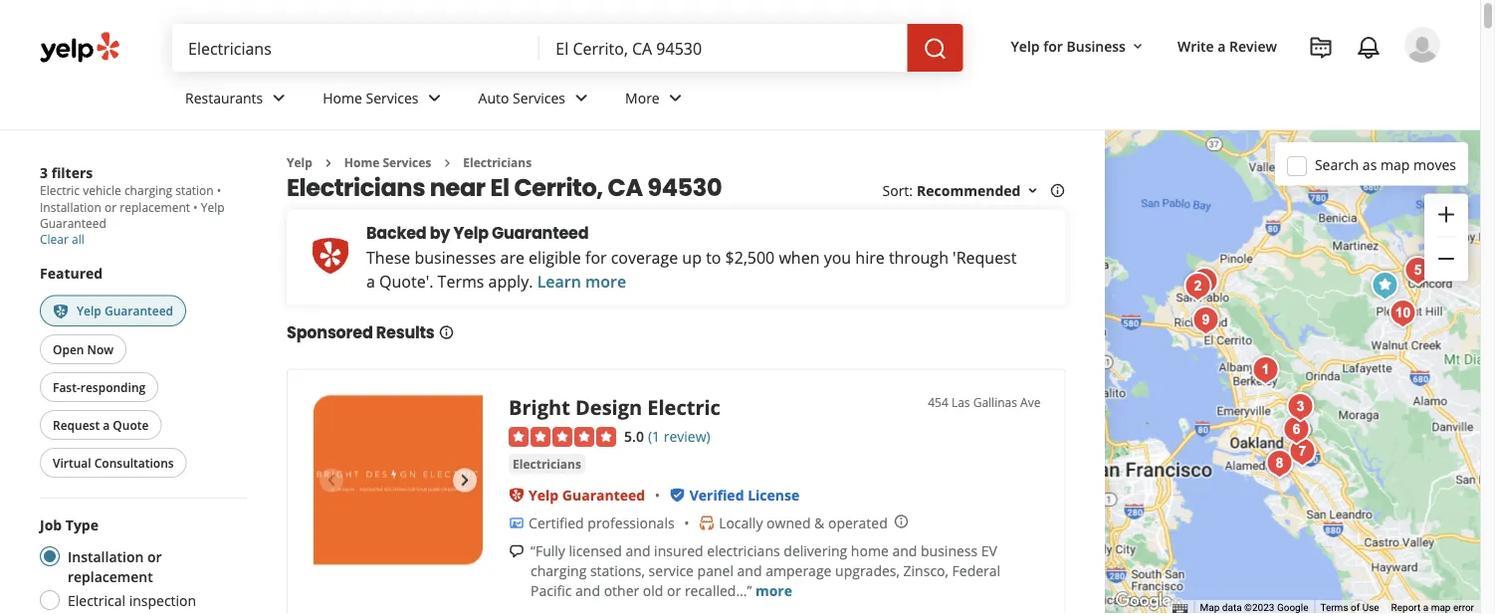 Task type: describe. For each thing, give the bounding box(es) containing it.
ac3 llc image
[[1186, 262, 1226, 302]]

by
[[430, 222, 450, 244]]

use
[[1363, 602, 1380, 614]]

for inside these businesses are eligible for coverage up to $2,500 when you hire through 'request a quote'. terms apply.
[[586, 246, 607, 268]]

boyes electric image
[[1283, 432, 1323, 472]]

1 vertical spatial home
[[344, 154, 380, 171]]

option group containing job type
[[34, 515, 247, 614]]

terms of use link
[[1321, 602, 1380, 614]]

electricians inside button
[[513, 456, 582, 472]]

job
[[40, 515, 62, 534]]

job type
[[40, 515, 99, 534]]

virtual
[[53, 455, 91, 471]]

you
[[824, 246, 852, 268]]

replacement inside the electric vehicle charging station • installation or replacement •
[[120, 199, 190, 215]]

learn
[[537, 270, 581, 292]]

1 vertical spatial more
[[756, 581, 793, 600]]

1 vertical spatial terms
[[1321, 602, 1349, 614]]

or inside installation or replacement
[[147, 547, 162, 566]]

clear all link
[[40, 231, 84, 247]]

terms of use
[[1321, 602, 1380, 614]]

restaurants
[[185, 88, 263, 107]]

search as map moves
[[1315, 155, 1457, 174]]

these
[[366, 246, 411, 268]]

bright design electric link
[[509, 394, 721, 421]]

installation inside installation or replacement
[[68, 547, 144, 566]]

yelp for business button
[[1003, 28, 1154, 64]]

more
[[625, 88, 660, 107]]

search
[[1315, 155, 1360, 174]]

16 chevron right v2 image
[[321, 155, 336, 171]]

all
[[72, 231, 84, 247]]

open
[[53, 341, 84, 357]]

1 vertical spatial home services
[[344, 154, 432, 171]]

ca
[[608, 171, 643, 204]]

fine designs electrical & construction image
[[1384, 294, 1424, 334]]

and up 'zinsco,'
[[893, 541, 918, 560]]

next image
[[453, 469, 477, 492]]

electric heroes image
[[1260, 444, 1300, 484]]

request
[[53, 417, 100, 433]]

zoom out image
[[1435, 247, 1459, 271]]

error
[[1454, 602, 1475, 614]]

(1 review) link
[[648, 425, 711, 446]]

services for auto services 'link'
[[513, 88, 566, 107]]

pacific
[[531, 581, 572, 600]]

and down electricians
[[738, 561, 762, 580]]

electricians up backed
[[287, 171, 425, 204]]

zoom in image
[[1435, 203, 1459, 227]]

charging inside "fully licensed and insured electricians delivering home and business ev charging stations, service panel and amperage upgrades, zinsco, federal pacific and other old or recalled…"
[[531, 561, 587, 580]]

electricians near el cerrito, ca 94530
[[287, 171, 722, 204]]

backed
[[366, 222, 427, 244]]

454
[[928, 394, 949, 410]]

1 vertical spatial yelp guaranteed button
[[529, 486, 645, 505]]

these businesses are eligible for coverage up to $2,500 when you hire through 'request a quote'. terms apply.
[[366, 246, 1017, 292]]

16 verified v2 image
[[670, 487, 686, 503]]

auto services link
[[463, 72, 610, 129]]

previous image
[[320, 469, 344, 492]]

to
[[706, 246, 721, 268]]

or inside the electric vehicle charging station • installation or replacement •
[[105, 199, 117, 215]]

fast-
[[53, 379, 80, 395]]

yelp inside yelp for business button
[[1011, 36, 1040, 55]]

coverage
[[611, 246, 678, 268]]

0 vertical spatial yelp guaranteed
[[40, 199, 225, 232]]

none field the find
[[188, 37, 524, 59]]

consultations
[[94, 455, 174, 471]]

insured
[[654, 541, 704, 560]]

of
[[1351, 602, 1361, 614]]

notifications image
[[1357, 36, 1381, 60]]

station
[[175, 182, 214, 199]]

yelp guaranteed inside featured group
[[77, 302, 173, 319]]

home services inside business categories element
[[323, 88, 419, 107]]

moves
[[1414, 155, 1457, 174]]

request a quote
[[53, 417, 149, 433]]

24 chevron down v2 image for home services
[[423, 86, 447, 110]]

apply.
[[489, 270, 533, 292]]

16 info v2 image
[[1050, 183, 1066, 199]]

type
[[66, 515, 99, 534]]

3 filters
[[40, 163, 93, 182]]

recalled…"
[[685, 581, 752, 600]]

installation inside the electric vehicle charging station • installation or replacement •
[[40, 199, 102, 215]]

sponsored
[[287, 322, 373, 344]]

map
[[1201, 602, 1220, 614]]

near
[[430, 171, 486, 204]]

auto
[[479, 88, 509, 107]]

(1
[[648, 427, 660, 446]]

24 chevron down v2 image for more
[[664, 86, 688, 110]]

old
[[643, 581, 664, 600]]

bright design electric image
[[312, 394, 485, 567]]

installation or replacement
[[68, 547, 162, 586]]

5 star rating image
[[509, 427, 617, 447]]

$2,500
[[726, 246, 775, 268]]

keyboard shortcuts image
[[1173, 604, 1189, 614]]

sort:
[[883, 181, 913, 200]]

professionals
[[588, 513, 675, 532]]

open now button
[[40, 335, 127, 364]]

a for write a review
[[1218, 36, 1226, 55]]

licensed
[[569, 541, 622, 560]]

verified license button
[[690, 486, 800, 505]]

guaranteed up certified professionals
[[563, 486, 645, 505]]

terms inside these businesses are eligible for coverage up to $2,500 when you hire through 'request a quote'. terms apply.
[[438, 270, 484, 292]]

fast-responding
[[53, 379, 146, 395]]

0 vertical spatial home services link
[[307, 72, 463, 129]]

electric vehicle charging station • installation or replacement •
[[40, 182, 221, 215]]

Find text field
[[188, 37, 524, 59]]

las
[[952, 394, 971, 410]]

clear all
[[40, 231, 84, 247]]

review
[[1230, 36, 1278, 55]]

16 chevron right v2 image
[[439, 155, 455, 171]]

3
[[40, 163, 48, 182]]

data
[[1223, 602, 1242, 614]]

ug bay electric image
[[1187, 301, 1227, 341]]

none field near
[[556, 37, 892, 59]]

featured
[[40, 264, 103, 283]]

and up stations,
[[626, 541, 651, 560]]

electric heroes image
[[1260, 444, 1300, 484]]

yelp inside yelp guaranteed
[[201, 199, 225, 215]]

mister sparky north bay image
[[1069, 172, 1109, 212]]

24 chevron down v2 image for auto services
[[570, 86, 594, 110]]

and left other
[[576, 581, 601, 600]]

restaurants link
[[169, 72, 307, 129]]

a inside these businesses are eligible for coverage up to $2,500 when you hire through 'request a quote'. terms apply.
[[366, 270, 375, 292]]

16 info v2 image
[[439, 325, 455, 340]]

business
[[921, 541, 978, 560]]

quote
[[113, 417, 149, 433]]

virtual consultations button
[[40, 448, 187, 478]]

review)
[[664, 427, 711, 446]]

responding
[[80, 379, 146, 395]]



Task type: locate. For each thing, give the bounding box(es) containing it.
cerrito,
[[514, 171, 603, 204]]

1 vertical spatial yelp guaranteed
[[77, 302, 173, 319]]

federal
[[953, 561, 1001, 580]]

home services link down the find field
[[307, 72, 463, 129]]

gallinas
[[974, 394, 1018, 410]]

0 horizontal spatial 24 chevron down v2 image
[[570, 86, 594, 110]]

guaranteed down vehicle
[[40, 215, 106, 232]]

more down coverage
[[586, 270, 627, 292]]

1 vertical spatial replacement
[[68, 567, 153, 586]]

home down the find text box
[[323, 88, 362, 107]]

24 chevron down v2 image inside auto services 'link'
[[570, 86, 594, 110]]

map right the as
[[1381, 155, 1411, 174]]

24 chevron down v2 image inside the home services link
[[423, 86, 447, 110]]

google
[[1278, 602, 1309, 614]]

0 horizontal spatial electric
[[40, 182, 80, 199]]

(1 review)
[[648, 427, 711, 446]]

projects image
[[1310, 36, 1333, 60]]

0 vertical spatial replacement
[[120, 199, 190, 215]]

charging up "pacific"
[[531, 561, 587, 580]]

map
[[1381, 155, 1411, 174], [1432, 602, 1451, 614]]

1 vertical spatial electric
[[648, 394, 721, 421]]

16 yelp guaranteed v2 image
[[53, 304, 69, 320]]

• right station
[[217, 182, 221, 199]]

0 vertical spatial for
[[1044, 36, 1063, 55]]

recommended
[[917, 181, 1021, 200]]

0 horizontal spatial 24 chevron down v2 image
[[267, 86, 291, 110]]

1 vertical spatial for
[[586, 246, 607, 268]]

1 horizontal spatial terms
[[1321, 602, 1349, 614]]

charging
[[124, 182, 172, 199], [531, 561, 587, 580]]

installation down type in the bottom of the page
[[68, 547, 144, 566]]

0 vertical spatial home
[[323, 88, 362, 107]]

2 vertical spatial or
[[667, 581, 681, 600]]

services down the find field
[[366, 88, 419, 107]]

services inside 'link'
[[513, 88, 566, 107]]

fast-responding button
[[40, 372, 159, 402]]

east bay power systems image
[[1366, 266, 1406, 306]]

services for the home services link to the top
[[366, 88, 419, 107]]

None search field
[[172, 24, 968, 72]]

or inside "fully licensed and insured electricians delivering home and business ev charging stations, service panel and amperage upgrades, zinsco, federal pacific and other old or recalled…"
[[667, 581, 681, 600]]

yelp guaranteed up certified professionals
[[529, 486, 645, 505]]

0 vertical spatial map
[[1381, 155, 1411, 174]]

option group
[[34, 515, 247, 614]]

el
[[490, 171, 510, 204]]

map for moves
[[1381, 155, 1411, 174]]

installation up all
[[40, 199, 102, 215]]

yelp guaranteed button up certified professionals
[[529, 486, 645, 505]]

2 none field from the left
[[556, 37, 892, 59]]

0 horizontal spatial for
[[586, 246, 607, 268]]

16 chevron down v2 image for recommended
[[1025, 183, 1041, 199]]

a for request a quote
[[103, 417, 110, 433]]

0 horizontal spatial map
[[1381, 155, 1411, 174]]

a right report
[[1424, 602, 1429, 614]]

now
[[87, 341, 114, 357]]

terms left of
[[1321, 602, 1349, 614]]

16 speech v2 image
[[509, 544, 525, 560]]

0 vertical spatial 16 chevron down v2 image
[[1130, 39, 1146, 54]]

"fully
[[531, 541, 566, 560]]

2 vertical spatial yelp guaranteed
[[529, 486, 645, 505]]

verified license
[[690, 486, 800, 505]]

0 vertical spatial home services
[[323, 88, 419, 107]]

verified
[[690, 486, 744, 505]]

1 horizontal spatial 16 chevron down v2 image
[[1130, 39, 1146, 54]]

0 vertical spatial or
[[105, 199, 117, 215]]

yelp guaranteed up now
[[77, 302, 173, 319]]

Near text field
[[556, 37, 892, 59]]

24 chevron down v2 image inside restaurants link
[[267, 86, 291, 110]]

24 chevron down v2 image right more
[[664, 86, 688, 110]]

16 certified professionals v2 image
[[509, 515, 525, 531]]

0 horizontal spatial none field
[[188, 37, 524, 59]]

0 horizontal spatial •
[[193, 199, 198, 215]]

electric inside the electric vehicle charging station • installation or replacement •
[[40, 182, 80, 199]]

0 horizontal spatial more
[[586, 270, 627, 292]]

terms
[[438, 270, 484, 292], [1321, 602, 1349, 614]]

filters
[[51, 163, 93, 182]]

1 vertical spatial electricians link
[[509, 454, 586, 474]]

map for error
[[1432, 602, 1451, 614]]

home inside business categories element
[[323, 88, 362, 107]]

16 chevron down v2 image left 16 info v2 image
[[1025, 183, 1041, 199]]

results
[[376, 322, 435, 344]]

home services down the find text box
[[323, 88, 419, 107]]

amperage
[[766, 561, 832, 580]]

replacement inside installation or replacement
[[68, 567, 153, 586]]

1 horizontal spatial 24 chevron down v2 image
[[664, 86, 688, 110]]

featured group
[[36, 263, 247, 482]]

user actions element
[[995, 25, 1469, 147]]

1 vertical spatial charging
[[531, 561, 587, 580]]

virtual consultations
[[53, 455, 174, 471]]

iconyelpguaranteedlarge image
[[311, 236, 351, 276], [311, 236, 351, 276]]

ave
[[1021, 394, 1041, 410]]

locally owned & operated
[[719, 513, 888, 532]]

more down amperage
[[756, 581, 793, 600]]

1 vertical spatial or
[[147, 547, 162, 566]]

a right write
[[1218, 36, 1226, 55]]

2 horizontal spatial or
[[667, 581, 681, 600]]

group
[[1425, 194, 1469, 281]]

1 horizontal spatial more
[[756, 581, 793, 600]]

inspection
[[129, 591, 196, 610]]

5.0 link
[[624, 425, 644, 446]]

0 vertical spatial charging
[[124, 182, 172, 199]]

2 24 chevron down v2 image from the left
[[664, 86, 688, 110]]

angel electric image
[[1179, 267, 1219, 307]]

1 vertical spatial home services link
[[344, 154, 432, 171]]

sponsored results
[[287, 322, 435, 344]]

yelp guaranteed down the "filters"
[[40, 199, 225, 232]]

search image
[[924, 37, 948, 61]]

google image
[[1111, 589, 1177, 614]]

eligible
[[529, 246, 581, 268]]

tyler b. image
[[1405, 27, 1441, 63]]

services right the auto
[[513, 88, 566, 107]]

2 24 chevron down v2 image from the left
[[423, 86, 447, 110]]

map region
[[950, 12, 1496, 614]]

a left quote
[[103, 417, 110, 433]]

0 horizontal spatial terms
[[438, 270, 484, 292]]

24 chevron down v2 image
[[267, 86, 291, 110], [423, 86, 447, 110]]

1 none field from the left
[[188, 37, 524, 59]]

"fully licensed and insured electricians delivering home and business ev charging stations, service panel and amperage upgrades, zinsco, federal pacific and other old or recalled…"
[[531, 541, 1001, 600]]

0 horizontal spatial yelp guaranteed button
[[40, 295, 186, 327]]

electric up (1 review) link
[[648, 394, 721, 421]]

0 horizontal spatial charging
[[124, 182, 172, 199]]

auto services
[[479, 88, 566, 107]]

94530
[[648, 171, 722, 204]]

info icon image
[[894, 514, 910, 530], [894, 514, 910, 530]]

electricians link down 5 star rating image
[[509, 454, 586, 474]]

1 24 chevron down v2 image from the left
[[570, 86, 594, 110]]

1 horizontal spatial map
[[1432, 602, 1451, 614]]

quote'.
[[379, 270, 434, 292]]

home services
[[323, 88, 419, 107], [344, 154, 432, 171]]

1 horizontal spatial •
[[217, 182, 221, 199]]

16 locally owned v2 image
[[699, 515, 715, 531]]

16 chevron down v2 image for yelp for business
[[1130, 39, 1146, 54]]

1 vertical spatial map
[[1432, 602, 1451, 614]]

slideshow element
[[312, 394, 485, 567]]

as
[[1363, 155, 1378, 174]]

5.0
[[624, 427, 644, 446]]

16 chevron down v2 image inside "recommended" dropdown button
[[1025, 183, 1041, 199]]

1 horizontal spatial charging
[[531, 561, 587, 580]]

design
[[576, 394, 642, 421]]

charging left station
[[124, 182, 172, 199]]

charging inside the electric vehicle charging station • installation or replacement •
[[124, 182, 172, 199]]

through
[[889, 246, 949, 268]]

electricians down 5 star rating image
[[513, 456, 582, 472]]

24 chevron down v2 image
[[570, 86, 594, 110], [664, 86, 688, 110]]

0 vertical spatial electric
[[40, 182, 80, 199]]

write a review link
[[1170, 28, 1286, 64]]

0 vertical spatial electricians link
[[463, 154, 532, 171]]

up
[[683, 246, 702, 268]]

1 horizontal spatial electric
[[648, 394, 721, 421]]

installation
[[40, 199, 102, 215], [68, 547, 144, 566]]

24 chevron down v2 image for restaurants
[[267, 86, 291, 110]]

williams electric image
[[1281, 387, 1321, 427]]

iconyelpguaranteedbadgesmall image
[[509, 487, 525, 503], [509, 487, 525, 503]]

1 horizontal spatial none field
[[556, 37, 892, 59]]

ev
[[982, 541, 998, 560]]

16 chevron down v2 image right business
[[1130, 39, 1146, 54]]

1 horizontal spatial 24 chevron down v2 image
[[423, 86, 447, 110]]

upgrades,
[[836, 561, 900, 580]]

bright
[[509, 394, 570, 421]]

0 horizontal spatial or
[[105, 199, 117, 215]]

a down the these
[[366, 270, 375, 292]]

certified professionals
[[529, 513, 675, 532]]

0 vertical spatial yelp guaranteed button
[[40, 295, 186, 327]]

24 chevron down v2 image left the auto
[[423, 86, 447, 110]]

operated
[[829, 513, 888, 532]]

1 horizontal spatial or
[[147, 547, 162, 566]]

electricians link right 16 chevron right v2 icon
[[463, 154, 532, 171]]

0 vertical spatial terms
[[438, 270, 484, 292]]

electricians right 16 chevron right v2 icon
[[463, 154, 532, 171]]

0 vertical spatial installation
[[40, 199, 102, 215]]

license
[[748, 486, 800, 505]]

©2023
[[1245, 602, 1275, 614]]

24 chevron down v2 image right the restaurants at the left of page
[[267, 86, 291, 110]]

home right 16 chevron right v2 image
[[344, 154, 380, 171]]

a inside button
[[103, 417, 110, 433]]

a
[[1218, 36, 1226, 55], [366, 270, 375, 292], [103, 417, 110, 433], [1424, 602, 1429, 614]]

write a review
[[1178, 36, 1278, 55]]

delivering
[[784, 541, 848, 560]]

electricians
[[463, 154, 532, 171], [287, 171, 425, 204], [513, 456, 582, 472]]

got watts electric solar & hvac image
[[1399, 251, 1439, 291], [1399, 251, 1439, 291]]

home
[[323, 88, 362, 107], [344, 154, 380, 171]]

16 chevron down v2 image inside yelp for business button
[[1130, 39, 1146, 54]]

map left error
[[1432, 602, 1451, 614]]

report
[[1392, 602, 1421, 614]]

24 chevron down v2 image inside more link
[[664, 86, 688, 110]]

write
[[1178, 36, 1215, 55]]

454 las gallinas ave
[[928, 394, 1041, 410]]

&
[[815, 513, 825, 532]]

1 24 chevron down v2 image from the left
[[267, 86, 291, 110]]

for inside button
[[1044, 36, 1063, 55]]

for up learn more
[[586, 246, 607, 268]]

zinsco,
[[904, 561, 949, 580]]

micah electric image
[[1277, 410, 1317, 450]]

home services right 16 chevron right v2 image
[[344, 154, 432, 171]]

more link
[[756, 581, 793, 600]]

home services link right 16 chevron right v2 image
[[344, 154, 432, 171]]

learn more
[[537, 270, 627, 292]]

yelp guaranteed button inside featured group
[[40, 295, 186, 327]]

1 horizontal spatial yelp guaranteed button
[[529, 486, 645, 505]]

None field
[[188, 37, 524, 59], [556, 37, 892, 59]]

bright design electric
[[509, 394, 721, 421]]

electric down 3 filters
[[40, 182, 80, 199]]

service
[[649, 561, 694, 580]]

services left 16 chevron right v2 icon
[[383, 154, 432, 171]]

yelp inside 'yelp guaranteed' "button"
[[77, 302, 101, 319]]

valencia electric image
[[1247, 351, 1286, 390]]

1 horizontal spatial for
[[1044, 36, 1063, 55]]

hire
[[856, 246, 885, 268]]

24 chevron down v2 image right auto services
[[570, 86, 594, 110]]

yelp for business
[[1011, 36, 1126, 55]]

a for report a map error
[[1424, 602, 1429, 614]]

business categories element
[[169, 72, 1441, 129]]

stations,
[[590, 561, 645, 580]]

guaranteed up eligible
[[492, 222, 589, 244]]

electrical
[[68, 591, 126, 610]]

1 vertical spatial installation
[[68, 547, 144, 566]]

for left business
[[1044, 36, 1063, 55]]

yelp guaranteed button up now
[[40, 295, 186, 327]]

guaranteed up now
[[105, 302, 173, 319]]

1 vertical spatial 16 chevron down v2 image
[[1025, 183, 1041, 199]]

0 vertical spatial more
[[586, 270, 627, 292]]

are
[[500, 246, 525, 268]]

certified
[[529, 513, 584, 532]]

electricians button
[[509, 454, 586, 474]]

more link
[[610, 72, 704, 129]]

16 chevron down v2 image
[[1130, 39, 1146, 54], [1025, 183, 1041, 199]]

• right vehicle
[[193, 199, 198, 215]]

panel
[[698, 561, 734, 580]]

0 horizontal spatial 16 chevron down v2 image
[[1025, 183, 1041, 199]]

map data ©2023 google
[[1201, 602, 1309, 614]]

guaranteed inside yelp guaranteed
[[40, 215, 106, 232]]

terms down the businesses
[[438, 270, 484, 292]]

guaranteed inside featured group
[[105, 302, 173, 319]]

yelp link
[[287, 154, 313, 171]]



Task type: vqa. For each thing, say whether or not it's contained in the screenshot.
the Select slide image
no



